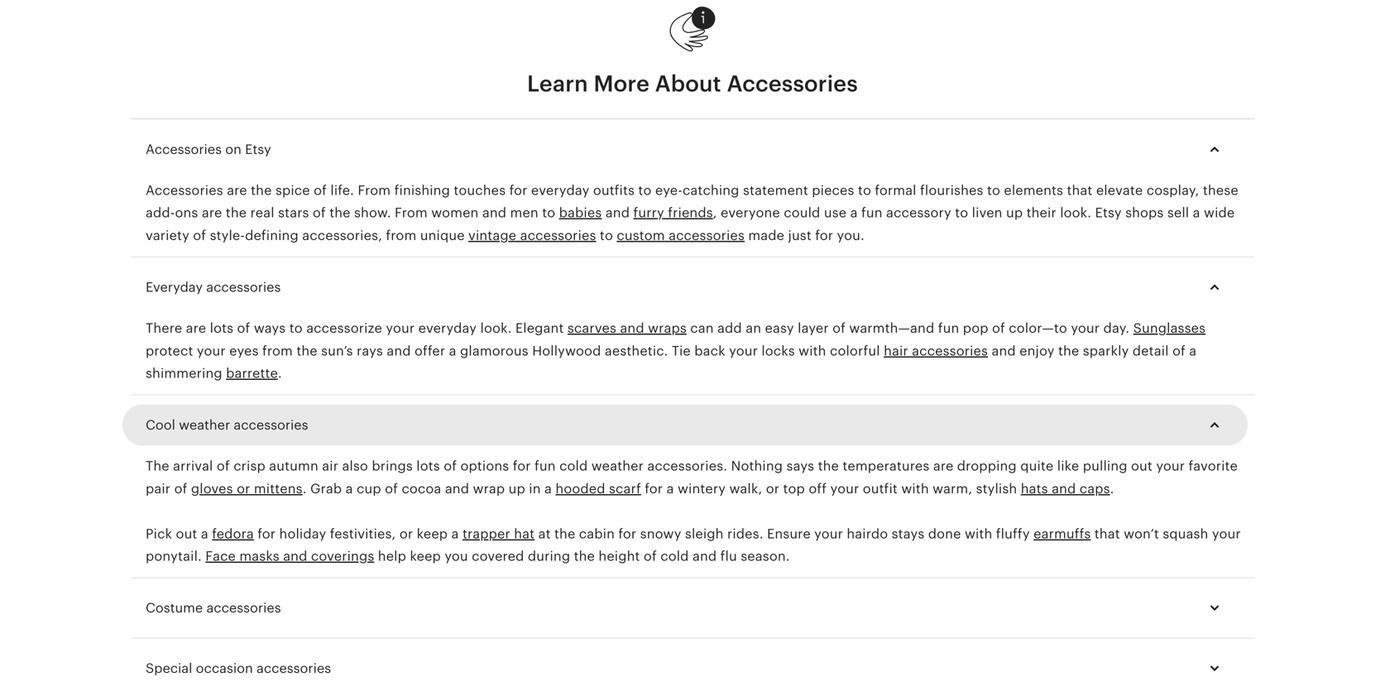 Task type: describe. For each thing, give the bounding box(es) containing it.
cold inside the arrival of crisp autumn air also brings lots of options for fun cold weather accessories. nothing says the temperatures are dropping quite like pulling out your favorite pair of
[[560, 459, 588, 474]]

options
[[461, 459, 509, 474]]

the
[[146, 459, 169, 474]]

0 horizontal spatial from
[[358, 183, 391, 198]]

back
[[695, 343, 726, 358]]

weather inside the arrival of crisp autumn air also brings lots of options for fun cold weather accessories. nothing says the temperatures are dropping quite like pulling out your favorite pair of
[[592, 459, 644, 474]]

0 vertical spatial accessories
[[727, 71, 859, 96]]

detail
[[1133, 343, 1170, 358]]

accessories inside there are lots of ways to accessorize your everyday look. elegant scarves and wraps can add an easy layer of warmth—and fun pop of color—to your day. sunglasses protect your eyes from the sun's rays and offer a glamorous hollywood aesthetic. tie back your locks with colorful hair accessories
[[913, 343, 989, 358]]

done
[[929, 526, 962, 541]]

fedora
[[212, 526, 254, 541]]

to up furry
[[639, 183, 652, 198]]

accessories up crisp
[[234, 418, 308, 433]]

everyday accessories button
[[131, 268, 1240, 307]]

finishing
[[395, 183, 450, 198]]

occasion
[[196, 661, 253, 676]]

etsy inside dropdown button
[[245, 142, 271, 157]]

accessories inside "dropdown button"
[[207, 601, 281, 616]]

costume accessories
[[146, 601, 281, 616]]

trapper
[[463, 526, 511, 541]]

your right the 'off'
[[831, 481, 860, 496]]

also
[[342, 459, 368, 474]]

earmuffs link
[[1034, 526, 1092, 541]]

shimmering
[[146, 366, 223, 381]]

cool weather accessories
[[146, 418, 308, 433]]

earmuffs
[[1034, 526, 1092, 541]]

a up you
[[452, 526, 459, 541]]

vintage
[[469, 228, 517, 243]]

for inside accessories are the spice of life. from finishing touches for everyday outfits to eye-catching statement pieces to formal flourishes to elements that elevate cosplay, these add-ons are the real stars of the show. from women and men to
[[510, 183, 528, 198]]

that inside that won't squash your ponytail.
[[1095, 526, 1121, 541]]

real
[[251, 206, 275, 220]]

accessories inside dropdown button
[[206, 280, 281, 295]]

glamorous
[[460, 343, 529, 358]]

2 vertical spatial with
[[965, 526, 993, 541]]

hats
[[1021, 481, 1049, 496]]

1 vertical spatial cold
[[661, 549, 689, 564]]

outfit
[[863, 481, 898, 496]]

ons
[[175, 206, 198, 220]]

that inside accessories are the spice of life. from finishing touches for everyday outfits to eye-catching statement pieces to formal flourishes to elements that elevate cosplay, these add-ons are the real stars of the show. from women and men to
[[1068, 183, 1093, 198]]

cool
[[146, 418, 175, 433]]

are right ons
[[202, 206, 222, 220]]

and inside accessories are the spice of life. from finishing touches for everyday outfits to eye-catching statement pieces to formal flourishes to elements that elevate cosplay, these add-ons are the real stars of the show. from women and men to
[[483, 206, 507, 220]]

elegant
[[516, 321, 564, 336]]

ways
[[254, 321, 286, 336]]

of down snowy
[[644, 549, 657, 564]]

outfits
[[593, 183, 635, 198]]

the up accessories,
[[330, 206, 351, 220]]

accessory
[[887, 206, 952, 220]]

to left 'formal'
[[859, 183, 872, 198]]

1 horizontal spatial with
[[902, 481, 930, 496]]

hats and caps link
[[1021, 481, 1111, 496]]

tab panel containing accessories on etsy
[[131, 120, 1255, 682]]

spice
[[276, 183, 310, 198]]

0 vertical spatial keep
[[417, 526, 448, 541]]

scarf
[[609, 481, 642, 496]]

of right the stars
[[313, 206, 326, 220]]

a right the use
[[851, 206, 858, 220]]

height
[[599, 549, 640, 564]]

everyday accessories
[[146, 280, 281, 295]]

sunglasses
[[1134, 321, 1206, 336]]

custom accessories link
[[617, 228, 745, 243]]

rays
[[357, 343, 383, 358]]

temperatures
[[843, 459, 930, 474]]

to right men at top
[[542, 206, 556, 220]]

fun inside there are lots of ways to accessorize your everyday look. elegant scarves and wraps can add an easy layer of warmth—and fun pop of color—to your day. sunglasses protect your eyes from the sun's rays and offer a glamorous hollywood aesthetic. tie back your locks with colorful hair accessories
[[939, 321, 960, 336]]

colorful
[[830, 343, 881, 358]]

catching
[[683, 183, 740, 198]]

learn
[[527, 71, 589, 96]]

a inside and enjoy the sparkly detail of a shimmering
[[1190, 343, 1197, 358]]

gloves
[[191, 481, 233, 496]]

from inside , everyone could use a fun accessory to liven up their look. etsy shops sell a wide variety of style-defining accessories, from unique
[[386, 228, 417, 243]]

more
[[594, 71, 650, 96]]

cool weather accessories button
[[131, 405, 1240, 445]]

a down accessories.
[[667, 481, 674, 496]]

season.
[[741, 549, 790, 564]]

your up sparkly
[[1072, 321, 1100, 336]]

sparkly
[[1084, 343, 1130, 358]]

,
[[713, 206, 718, 220]]

of up eyes at the left bottom of the page
[[237, 321, 250, 336]]

that won't squash your ponytail.
[[146, 526, 1242, 564]]

1 horizontal spatial or
[[400, 526, 413, 541]]

an
[[746, 321, 762, 336]]

accessories,
[[302, 228, 383, 243]]

tie
[[672, 343, 691, 358]]

babies link
[[559, 206, 602, 220]]

hat
[[514, 526, 535, 541]]

of right cup
[[385, 481, 398, 496]]

accessories down ,
[[669, 228, 745, 243]]

accessories right the occasion
[[257, 661, 331, 676]]

0 horizontal spatial or
[[237, 481, 250, 496]]

air
[[322, 459, 339, 474]]

the right at
[[555, 526, 576, 541]]

sell
[[1168, 206, 1190, 220]]

accessories for accessories are the spice of life. from finishing touches for everyday outfits to eye-catching statement pieces to formal flourishes to elements that elevate cosplay, these add-ons are the real stars of the show. from women and men to
[[146, 183, 223, 198]]

fedora link
[[212, 526, 254, 541]]

and enjoy the sparkly detail of a shimmering
[[146, 343, 1197, 381]]

your down an
[[730, 343, 758, 358]]

a up face
[[201, 526, 209, 541]]

wraps
[[648, 321, 687, 336]]

and down sleigh
[[693, 549, 717, 564]]

and right rays
[[387, 343, 411, 358]]

gloves or mittens link
[[191, 481, 303, 496]]

festivities,
[[330, 526, 396, 541]]

furry
[[634, 206, 665, 220]]

babies and furry friends
[[559, 206, 713, 220]]

are inside the arrival of crisp autumn air also brings lots of options for fun cold weather accessories. nothing says the temperatures are dropping quite like pulling out your favorite pair of
[[934, 459, 954, 474]]

says
[[787, 459, 815, 474]]

of up gloves
[[217, 459, 230, 474]]

style-
[[210, 228, 245, 243]]

and down outfits
[[606, 206, 630, 220]]

there are lots of ways to accessorize your everyday look. elegant scarves and wraps can add an easy layer of warmth—and fun pop of color—to your day. sunglasses protect your eyes from the sun's rays and offer a glamorous hollywood aesthetic. tie back your locks with colorful hair accessories
[[146, 321, 1206, 358]]

and down holiday
[[283, 549, 308, 564]]

your inside the arrival of crisp autumn air also brings lots of options for fun cold weather accessories. nothing says the temperatures are dropping quite like pulling out your favorite pair of
[[1157, 459, 1186, 474]]

you
[[445, 549, 468, 564]]

stylish
[[977, 481, 1018, 496]]

trapper hat link
[[463, 526, 535, 541]]

and up aesthetic.
[[620, 321, 645, 336]]

barrette .
[[226, 366, 282, 381]]

1 vertical spatial keep
[[410, 549, 441, 564]]

caps
[[1080, 481, 1111, 496]]

squash
[[1163, 526, 1209, 541]]

eyes
[[229, 343, 259, 358]]

show.
[[354, 206, 391, 220]]

layer
[[798, 321, 829, 336]]

aesthetic.
[[605, 343, 669, 358]]

everyone
[[721, 206, 781, 220]]

gloves or mittens . grab a cup of cocoa and wrap up in a hooded scarf for a wintery walk, or top off your outfit with warm, stylish hats and caps .
[[191, 481, 1115, 496]]

are down the on
[[227, 183, 247, 198]]

to down babies link
[[600, 228, 613, 243]]

could
[[784, 206, 821, 220]]

protect
[[146, 343, 193, 358]]

women
[[432, 206, 479, 220]]

for inside the arrival of crisp autumn air also brings lots of options for fun cold weather accessories. nothing says the temperatures are dropping quite like pulling out your favorite pair of
[[513, 459, 531, 474]]

of left the options
[[444, 459, 457, 474]]

accessories down babies link
[[520, 228, 597, 243]]



Task type: locate. For each thing, give the bounding box(es) containing it.
learn more about accessories
[[527, 71, 859, 96]]

from up show.
[[358, 183, 391, 198]]

0 horizontal spatial that
[[1068, 183, 1093, 198]]

that left won't
[[1095, 526, 1121, 541]]

1 horizontal spatial everyday
[[531, 183, 590, 198]]

autumn
[[269, 459, 319, 474]]

furry friends link
[[634, 206, 713, 220]]

pieces
[[812, 183, 855, 198]]

sunglasses link
[[1134, 321, 1206, 336]]

offer
[[415, 343, 446, 358]]

the
[[251, 183, 272, 198], [226, 206, 247, 220], [330, 206, 351, 220], [297, 343, 318, 358], [1059, 343, 1080, 358], [818, 459, 840, 474], [555, 526, 576, 541], [574, 549, 595, 564]]

stays
[[892, 526, 925, 541]]

from down finishing
[[395, 206, 428, 220]]

of down ons
[[193, 228, 206, 243]]

accessorize
[[306, 321, 382, 336]]

rides.
[[728, 526, 764, 541]]

your up the 'offer'
[[386, 321, 415, 336]]

weather inside dropdown button
[[179, 418, 230, 433]]

1 horizontal spatial .
[[303, 481, 307, 496]]

0 vertical spatial from
[[358, 183, 391, 198]]

of right pop
[[993, 321, 1006, 336]]

in
[[529, 481, 541, 496]]

just
[[789, 228, 812, 243]]

0 vertical spatial etsy
[[245, 142, 271, 157]]

1 horizontal spatial that
[[1095, 526, 1121, 541]]

easy
[[765, 321, 795, 336]]

up left in
[[509, 481, 526, 496]]

0 horizontal spatial etsy
[[245, 142, 271, 157]]

from down show.
[[386, 228, 417, 243]]

ponytail.
[[146, 549, 202, 564]]

and left wrap
[[445, 481, 470, 496]]

keep left you
[[410, 549, 441, 564]]

of inside , everyone could use a fun accessory to liven up their look. etsy shops sell a wide variety of style-defining accessories, from unique
[[193, 228, 206, 243]]

1 vertical spatial weather
[[592, 459, 644, 474]]

accessories on etsy
[[146, 142, 271, 157]]

help
[[378, 549, 406, 564]]

1 horizontal spatial out
[[1132, 459, 1153, 474]]

the inside there are lots of ways to accessorize your everyday look. elegant scarves and wraps can add an easy layer of warmth—and fun pop of color—to your day. sunglasses protect your eyes from the sun's rays and offer a glamorous hollywood aesthetic. tie back your locks with colorful hair accessories
[[297, 343, 318, 358]]

0 horizontal spatial .
[[278, 366, 282, 381]]

at
[[539, 526, 551, 541]]

ensure
[[767, 526, 811, 541]]

1 horizontal spatial weather
[[592, 459, 644, 474]]

0 vertical spatial cold
[[560, 459, 588, 474]]

2 vertical spatial accessories
[[146, 183, 223, 198]]

pop
[[964, 321, 989, 336]]

for right scarf
[[645, 481, 663, 496]]

lots up cocoa
[[417, 459, 440, 474]]

unique
[[420, 228, 465, 243]]

. left grab
[[303, 481, 307, 496]]

, everyone could use a fun accessory to liven up their look. etsy shops sell a wide variety of style-defining accessories, from unique
[[146, 206, 1236, 243]]

0 vertical spatial from
[[386, 228, 417, 243]]

to inside there are lots of ways to accessorize your everyday look. elegant scarves and wraps can add an easy layer of warmth—and fun pop of color—to your day. sunglasses protect your eyes from the sun's rays and offer a glamorous hollywood aesthetic. tie back your locks with colorful hair accessories
[[290, 321, 303, 336]]

pick
[[146, 526, 172, 541]]

cabin
[[579, 526, 615, 541]]

of right the layer
[[833, 321, 846, 336]]

or left top
[[766, 481, 780, 496]]

accessories inside accessories are the spice of life. from finishing touches for everyday outfits to eye-catching statement pieces to formal flourishes to elements that elevate cosplay, these add-ons are the real stars of the show. from women and men to
[[146, 183, 223, 198]]

accessories down "masks"
[[207, 601, 281, 616]]

0 vertical spatial fun
[[862, 206, 883, 220]]

cold up hooded
[[560, 459, 588, 474]]

0 vertical spatial lots
[[210, 321, 234, 336]]

1 horizontal spatial from
[[386, 228, 417, 243]]

to right ways
[[290, 321, 303, 336]]

fun inside , everyone could use a fun accessory to liven up their look. etsy shops sell a wide variety of style-defining accessories, from unique
[[862, 206, 883, 220]]

0 vertical spatial with
[[799, 343, 827, 358]]

with inside there are lots of ways to accessorize your everyday look. elegant scarves and wraps can add an easy layer of warmth—and fun pop of color—to your day. sunglasses protect your eyes from the sun's rays and offer a glamorous hollywood aesthetic. tie back your locks with colorful hair accessories
[[799, 343, 827, 358]]

look. right their
[[1061, 206, 1092, 220]]

1 horizontal spatial look.
[[1061, 206, 1092, 220]]

0 vertical spatial everyday
[[531, 183, 590, 198]]

color—to
[[1010, 321, 1068, 336]]

hair accessories link
[[884, 343, 989, 358]]

arrival
[[173, 459, 213, 474]]

pick out a fedora for holiday festivities, or keep a trapper hat at the cabin for snowy sleigh rides. ensure your hairdo stays done with fluffy earmuffs
[[146, 526, 1092, 541]]

defining
[[245, 228, 299, 243]]

the up real
[[251, 183, 272, 198]]

or up help
[[400, 526, 413, 541]]

a down sunglasses link
[[1190, 343, 1197, 358]]

grab
[[310, 481, 342, 496]]

1 vertical spatial accessories
[[146, 142, 222, 157]]

with right done on the right of the page
[[965, 526, 993, 541]]

look. inside there are lots of ways to accessorize your everyday look. elegant scarves and wraps can add an easy layer of warmth—and fun pop of color—to your day. sunglasses protect your eyes from the sun's rays and offer a glamorous hollywood aesthetic. tie back your locks with colorful hair accessories
[[481, 321, 512, 336]]

look. up glamorous
[[481, 321, 512, 336]]

friends
[[668, 206, 713, 220]]

stars
[[278, 206, 309, 220]]

a right sell
[[1194, 206, 1201, 220]]

warmth—and
[[850, 321, 935, 336]]

hooded
[[556, 481, 606, 496]]

masks
[[240, 549, 280, 564]]

dropping
[[958, 459, 1017, 474]]

everyday inside there are lots of ways to accessorize your everyday look. elegant scarves and wraps can add an easy layer of warmth—and fun pop of color—to your day. sunglasses protect your eyes from the sun's rays and offer a glamorous hollywood aesthetic. tie back your locks with colorful hair accessories
[[419, 321, 477, 336]]

accessories up ways
[[206, 280, 281, 295]]

0 horizontal spatial out
[[176, 526, 197, 541]]

and up vintage
[[483, 206, 507, 220]]

2 horizontal spatial fun
[[939, 321, 960, 336]]

costume accessories button
[[131, 588, 1240, 628]]

for
[[510, 183, 528, 198], [816, 228, 834, 243], [513, 459, 531, 474], [645, 481, 663, 496], [258, 526, 276, 541], [619, 526, 637, 541]]

1 vertical spatial etsy
[[1096, 206, 1122, 220]]

life.
[[331, 183, 354, 198]]

add
[[718, 321, 743, 336]]

about
[[655, 71, 722, 96]]

etsy right the on
[[245, 142, 271, 157]]

0 horizontal spatial cold
[[560, 459, 588, 474]]

from down ways
[[262, 343, 293, 358]]

. down ways
[[278, 366, 282, 381]]

everyday up babies
[[531, 183, 590, 198]]

1 horizontal spatial cold
[[661, 549, 689, 564]]

use
[[824, 206, 847, 220]]

tab panel
[[131, 120, 1255, 682]]

your left 'hairdo'
[[815, 526, 844, 541]]

weather up arrival
[[179, 418, 230, 433]]

0 horizontal spatial lots
[[210, 321, 234, 336]]

0 horizontal spatial weather
[[179, 418, 230, 433]]

and inside and enjoy the sparkly detail of a shimmering
[[992, 343, 1017, 358]]

up left their
[[1007, 206, 1024, 220]]

1 vertical spatial up
[[509, 481, 526, 496]]

are inside there are lots of ways to accessorize your everyday look. elegant scarves and wraps can add an easy layer of warmth—and fun pop of color—to your day. sunglasses protect your eyes from the sun's rays and offer a glamorous hollywood aesthetic. tie back your locks with colorful hair accessories
[[186, 321, 206, 336]]

that
[[1068, 183, 1093, 198], [1095, 526, 1121, 541]]

the inside and enjoy the sparkly detail of a shimmering
[[1059, 343, 1080, 358]]

0 horizontal spatial up
[[509, 481, 526, 496]]

everyday inside accessories are the spice of life. from finishing touches for everyday outfits to eye-catching statement pieces to formal flourishes to elements that elevate cosplay, these add-ons are the real stars of the show. from women and men to
[[531, 183, 590, 198]]

to up liven
[[988, 183, 1001, 198]]

wintery
[[678, 481, 726, 496]]

weather up scarf
[[592, 459, 644, 474]]

scarves and wraps link
[[568, 321, 687, 336]]

. down pulling
[[1111, 481, 1115, 496]]

lots inside the arrival of crisp autumn air also brings lots of options for fun cold weather accessories. nothing says the temperatures are dropping quite like pulling out your favorite pair of
[[417, 459, 440, 474]]

a right the 'offer'
[[449, 343, 457, 358]]

out up 'ponytail.'
[[176, 526, 197, 541]]

from inside there are lots of ways to accessorize your everyday look. elegant scarves and wraps can add an easy layer of warmth—and fun pop of color—to your day. sunglasses protect your eyes from the sun's rays and offer a glamorous hollywood aesthetic. tie back your locks with colorful hair accessories
[[262, 343, 293, 358]]

etsy
[[245, 142, 271, 157], [1096, 206, 1122, 220]]

cold
[[560, 459, 588, 474], [661, 549, 689, 564]]

of right pair
[[174, 481, 188, 496]]

0 vertical spatial look.
[[1061, 206, 1092, 220]]

1 horizontal spatial etsy
[[1096, 206, 1122, 220]]

1 horizontal spatial up
[[1007, 206, 1024, 220]]

fun inside the arrival of crisp autumn air also brings lots of options for fun cold weather accessories. nothing says the temperatures are dropping quite like pulling out your favorite pair of
[[535, 459, 556, 474]]

or down crisp
[[237, 481, 250, 496]]

0 vertical spatial weather
[[179, 418, 230, 433]]

the down cabin
[[574, 549, 595, 564]]

the left sun's
[[297, 343, 318, 358]]

like
[[1058, 459, 1080, 474]]

1 vertical spatial everyday
[[419, 321, 477, 336]]

1 vertical spatial from
[[395, 206, 428, 220]]

a left cup
[[346, 481, 353, 496]]

warm,
[[933, 481, 973, 496]]

of down sunglasses
[[1173, 343, 1186, 358]]

babies
[[559, 206, 602, 220]]

for up in
[[513, 459, 531, 474]]

for up men at top
[[510, 183, 528, 198]]

you.
[[837, 228, 865, 243]]

accessories for accessories on etsy
[[146, 142, 222, 157]]

0 horizontal spatial fun
[[535, 459, 556, 474]]

tab list
[[131, 118, 1255, 120]]

flourishes
[[921, 183, 984, 198]]

2 horizontal spatial with
[[965, 526, 993, 541]]

0 horizontal spatial look.
[[481, 321, 512, 336]]

wide
[[1205, 206, 1236, 220]]

1 vertical spatial out
[[176, 526, 197, 541]]

a inside there are lots of ways to accessorize your everyday look. elegant scarves and wraps can add an easy layer of warmth—and fun pop of color—to your day. sunglasses protect your eyes from the sun's rays and offer a glamorous hollywood aesthetic. tie back your locks with colorful hair accessories
[[449, 343, 457, 358]]

fun up hair accessories link
[[939, 321, 960, 336]]

1 vertical spatial lots
[[417, 459, 440, 474]]

0 vertical spatial out
[[1132, 459, 1153, 474]]

barrette
[[226, 366, 278, 381]]

variety
[[146, 228, 190, 243]]

with down the layer
[[799, 343, 827, 358]]

cold down snowy
[[661, 549, 689, 564]]

out
[[1132, 459, 1153, 474], [176, 526, 197, 541]]

1 horizontal spatial from
[[395, 206, 428, 220]]

keep up you
[[417, 526, 448, 541]]

fun up in
[[535, 459, 556, 474]]

made
[[749, 228, 785, 243]]

your
[[386, 321, 415, 336], [1072, 321, 1100, 336], [197, 343, 226, 358], [730, 343, 758, 358], [1157, 459, 1186, 474], [831, 481, 860, 496], [815, 526, 844, 541], [1213, 526, 1242, 541]]

your left eyes at the left bottom of the page
[[197, 343, 226, 358]]

for right 'just'
[[816, 228, 834, 243]]

etsy down elevate
[[1096, 206, 1122, 220]]

1 vertical spatial from
[[262, 343, 293, 358]]

special occasion accessories
[[146, 661, 331, 676]]

1 vertical spatial look.
[[481, 321, 512, 336]]

0 horizontal spatial from
[[262, 343, 293, 358]]

0 horizontal spatial with
[[799, 343, 827, 358]]

your right squash
[[1213, 526, 1242, 541]]

1 horizontal spatial lots
[[417, 459, 440, 474]]

0 vertical spatial that
[[1068, 183, 1093, 198]]

are right the there
[[186, 321, 206, 336]]

lots up eyes at the left bottom of the page
[[210, 321, 234, 336]]

favorite
[[1189, 459, 1239, 474]]

the inside the arrival of crisp autumn air also brings lots of options for fun cold weather accessories. nothing says the temperatures are dropping quite like pulling out your favorite pair of
[[818, 459, 840, 474]]

look. inside , everyone could use a fun accessory to liven up their look. etsy shops sell a wide variety of style-defining accessories, from unique
[[1061, 206, 1092, 220]]

face masks and coverings help keep you covered during the height of cold and flu season.
[[206, 549, 790, 564]]

with
[[799, 343, 827, 358], [902, 481, 930, 496], [965, 526, 993, 541]]

to inside , everyone could use a fun accessory to liven up their look. etsy shops sell a wide variety of style-defining accessories, from unique
[[956, 206, 969, 220]]

of inside and enjoy the sparkly detail of a shimmering
[[1173, 343, 1186, 358]]

your inside that won't squash your ponytail.
[[1213, 526, 1242, 541]]

and down like
[[1052, 481, 1077, 496]]

your left favorite
[[1157, 459, 1186, 474]]

accessories on etsy button
[[131, 130, 1240, 169]]

barrette link
[[226, 366, 278, 381]]

up
[[1007, 206, 1024, 220], [509, 481, 526, 496]]

pulling
[[1084, 459, 1128, 474]]

fun up you.
[[862, 206, 883, 220]]

2 horizontal spatial .
[[1111, 481, 1115, 496]]

everyday up the 'offer'
[[419, 321, 477, 336]]

1 vertical spatial with
[[902, 481, 930, 496]]

wrap
[[473, 481, 505, 496]]

the up style-
[[226, 206, 247, 220]]

formal
[[875, 183, 917, 198]]

lots inside there are lots of ways to accessorize your everyday look. elegant scarves and wraps can add an easy layer of warmth—and fun pop of color—to your day. sunglasses protect your eyes from the sun's rays and offer a glamorous hollywood aesthetic. tie back your locks with colorful hair accessories
[[210, 321, 234, 336]]

2 horizontal spatial or
[[766, 481, 780, 496]]

1 vertical spatial that
[[1095, 526, 1121, 541]]

and left enjoy
[[992, 343, 1017, 358]]

add-
[[146, 206, 175, 220]]

to down flourishes
[[956, 206, 969, 220]]

0 horizontal spatial everyday
[[419, 321, 477, 336]]

the right enjoy
[[1059, 343, 1080, 358]]

accessories down pop
[[913, 343, 989, 358]]

etsy inside , everyone could use a fun accessory to liven up their look. etsy shops sell a wide variety of style-defining accessories, from unique
[[1096, 206, 1122, 220]]

out right pulling
[[1132, 459, 1153, 474]]

won't
[[1124, 526, 1160, 541]]

for up "masks"
[[258, 526, 276, 541]]

for up height
[[619, 526, 637, 541]]

1 horizontal spatial fun
[[862, 206, 883, 220]]

of left life.
[[314, 183, 327, 198]]

0 vertical spatial up
[[1007, 206, 1024, 220]]

out inside the arrival of crisp autumn air also brings lots of options for fun cold weather accessories. nothing says the temperatures are dropping quite like pulling out your favorite pair of
[[1132, 459, 1153, 474]]

accessories inside dropdown button
[[146, 142, 222, 157]]

a right in
[[545, 481, 552, 496]]

1 vertical spatial fun
[[939, 321, 960, 336]]

up inside , everyone could use a fun accessory to liven up their look. etsy shops sell a wide variety of style-defining accessories, from unique
[[1007, 206, 1024, 220]]

2 vertical spatial fun
[[535, 459, 556, 474]]

that left elevate
[[1068, 183, 1093, 198]]

special occasion accessories button
[[131, 649, 1240, 682]]

elevate
[[1097, 183, 1144, 198]]

face
[[206, 549, 236, 564]]

with right outfit
[[902, 481, 930, 496]]

cup
[[357, 481, 381, 496]]



Task type: vqa. For each thing, say whether or not it's contained in the screenshot.
design
no



